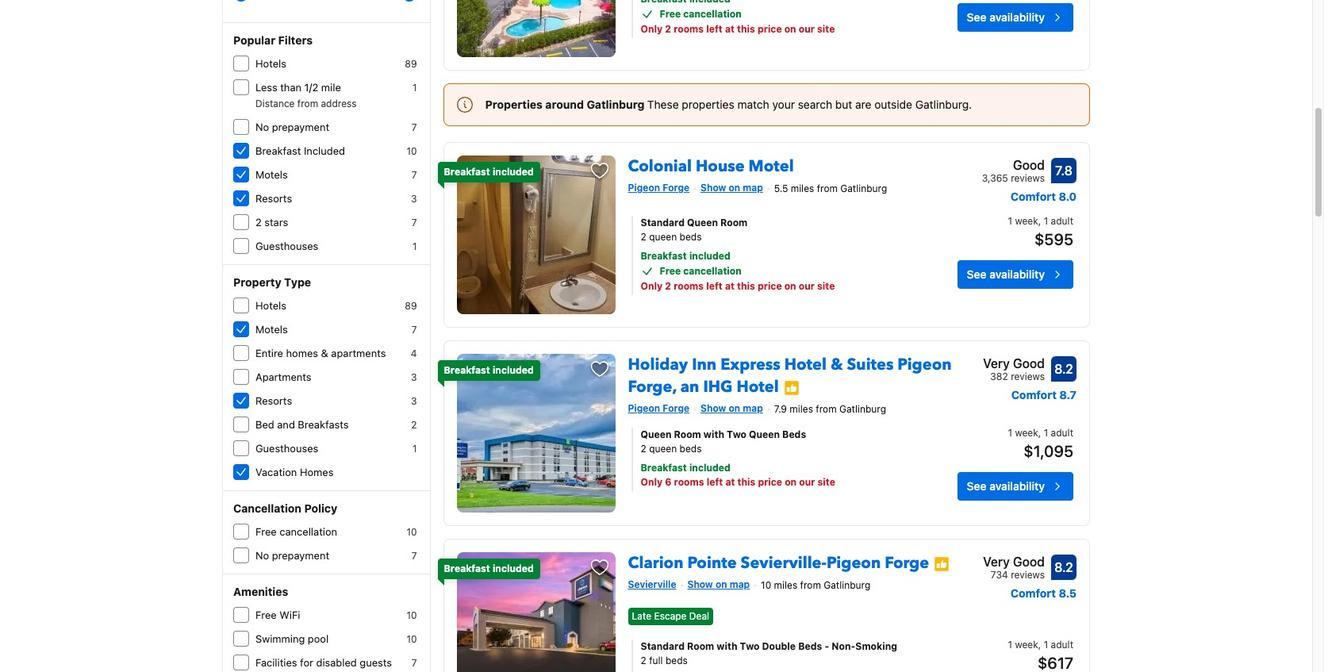 Task type: describe. For each thing, give the bounding box(es) containing it.
reviews for holiday inn express hotel & suites pigeon forge, an ihg hotel
[[1011, 371, 1045, 383]]

1 vertical spatial at
[[725, 280, 735, 292]]

2 down 2 queen beds breakfast included
[[665, 280, 672, 292]]

1 motels from the top
[[256, 168, 288, 181]]

escape
[[655, 611, 687, 623]]

1 vertical spatial cancellation
[[684, 265, 742, 277]]

8.5
[[1059, 587, 1077, 600]]

standard room with two double beds - non-smoking link
[[641, 640, 909, 654]]

0 vertical spatial show on map
[[701, 182, 763, 194]]

on down the standard queen room link on the top of page
[[785, 280, 797, 292]]

0 vertical spatial at
[[725, 23, 735, 35]]

these
[[648, 98, 679, 111]]

around
[[546, 98, 584, 111]]

1/2
[[305, 81, 319, 94]]

facilities for disabled guests
[[256, 657, 392, 669]]

free wifi
[[256, 609, 300, 622]]

breakfast inside queen room with two queen beds 2 queen beds breakfast included only 6 rooms left at this price on our site
[[641, 462, 687, 474]]

good 3,365 reviews
[[983, 158, 1045, 184]]

forge for $595
[[663, 182, 690, 194]]

guests
[[360, 657, 392, 669]]

0 vertical spatial cancellation
[[684, 8, 742, 20]]

site inside queen room with two queen beds 2 queen beds breakfast included only 6 rooms left at this price on our site
[[818, 476, 836, 488]]

3 , from the top
[[1039, 639, 1042, 651]]

1 breakfast included from the top
[[444, 166, 534, 178]]

see for $595
[[967, 268, 987, 281]]

included for comfort 8.5
[[493, 563, 534, 575]]

mile
[[321, 81, 341, 94]]

very for holiday inn express hotel & suites pigeon forge, an ihg hotel
[[984, 356, 1010, 371]]

0 vertical spatial room
[[721, 217, 748, 229]]

colonial house motel link
[[628, 149, 794, 177]]

colonial house motel image
[[457, 156, 616, 314]]

beds inside standard room with two double beds - non-smoking 2 full beds
[[666, 655, 688, 667]]

on down the ihg
[[729, 402, 741, 414]]

1 only from the top
[[641, 23, 663, 35]]

rooms inside queen room with two queen beds 2 queen beds breakfast included only 6 rooms left at this price on our site
[[674, 476, 705, 488]]

apartments
[[256, 371, 312, 383]]

gatlinburg.
[[916, 98, 973, 111]]

late
[[632, 611, 652, 623]]

3 week from the top
[[1016, 639, 1039, 651]]

sevierville-
[[741, 553, 827, 574]]

1 no prepayment from the top
[[256, 121, 330, 133]]

7.9 miles from gatlinburg
[[775, 403, 887, 415]]

1 7 from the top
[[412, 121, 417, 133]]

5 7 from the top
[[412, 550, 417, 562]]

deal
[[690, 611, 710, 623]]

holiday
[[628, 354, 688, 375]]

on down house
[[729, 182, 741, 194]]

gatlinburg for comfort 8.5
[[824, 579, 871, 591]]

stars
[[265, 216, 288, 229]]

see availability link for $595
[[958, 260, 1074, 289]]

are
[[856, 98, 872, 111]]

1 week , 1 adult $1,095
[[1009, 427, 1074, 460]]

382
[[991, 371, 1009, 383]]

but
[[836, 98, 853, 111]]

3 adult from the top
[[1052, 639, 1074, 651]]

outside
[[875, 98, 913, 111]]

1 horizontal spatial this property is part of our preferred partner program. it's committed to providing excellent service and good value. it'll pay us a higher commission if you make a booking. image
[[934, 556, 950, 572]]

than
[[280, 81, 302, 94]]

availability for $1,095
[[990, 479, 1045, 493]]

& inside holiday inn express hotel & suites pigeon forge, an ihg hotel
[[831, 354, 843, 375]]

7.9
[[775, 403, 787, 415]]

included for comfort 8.7
[[493, 364, 534, 376]]

0 horizontal spatial this property is part of our preferred partner program. it's committed to providing excellent service and good value. it'll pay us a higher commission if you make a booking. image
[[784, 380, 800, 396]]

1 rooms from the top
[[674, 23, 704, 35]]

miles for hotel
[[790, 403, 814, 415]]

reviews inside good 3,365 reviews
[[1011, 172, 1045, 184]]

forge for $1,095
[[663, 402, 690, 414]]

2 inside queen room with two queen beds 2 queen beds breakfast included only 6 rooms left at this price on our site
[[641, 443, 647, 455]]

swimming
[[256, 633, 305, 645]]

2 inside 2 queen beds breakfast included
[[641, 231, 647, 243]]

1 only 2 rooms left at this price on our site from the top
[[641, 23, 835, 35]]

1 availability from the top
[[990, 10, 1045, 24]]

2 vertical spatial free cancellation
[[256, 526, 337, 538]]

facilities
[[256, 657, 297, 669]]

entire
[[256, 347, 283, 360]]

2 queen beds breakfast included
[[641, 231, 731, 262]]

breakfasts
[[298, 418, 349, 431]]

good inside good 3,365 reviews
[[1014, 158, 1045, 172]]

pigeon down forge,
[[628, 402, 661, 414]]

8.0
[[1059, 190, 1077, 203]]

holiday inn express hotel & suites pigeon forge, an ihg hotel image
[[457, 354, 616, 513]]

price inside queen room with two queen beds 2 queen beds breakfast included only 6 rooms left at this price on our site
[[758, 476, 783, 488]]

8.7
[[1060, 388, 1077, 402]]

0 vertical spatial this property is part of our preferred partner program. it's committed to providing excellent service and good value. it'll pay us a higher commission if you make a booking. image
[[784, 380, 800, 396]]

show on map for sevierville-
[[688, 579, 750, 591]]

0 vertical spatial show
[[701, 182, 727, 194]]

house
[[696, 156, 745, 177]]

1 site from the top
[[818, 23, 835, 35]]

pool
[[308, 633, 329, 645]]

week for $595
[[1016, 215, 1039, 227]]

less
[[256, 81, 278, 94]]

1 horizontal spatial hotel
[[785, 354, 827, 375]]

queen inside queen room with two queen beds 2 queen beds breakfast included only 6 rooms left at this price on our site
[[649, 443, 677, 455]]

on up your
[[785, 23, 797, 35]]

included for comfort 8.0
[[493, 166, 534, 178]]

2 left stars
[[256, 216, 262, 229]]

1 horizontal spatial this property is part of our preferred partner program. it's committed to providing excellent service and good value. it'll pay us a higher commission if you make a booking. image
[[934, 556, 950, 572]]

comfort 8.5
[[1011, 587, 1077, 600]]

ihg
[[704, 376, 733, 398]]

very good 734 reviews
[[984, 555, 1045, 581]]

0 vertical spatial free cancellation
[[660, 8, 742, 20]]

2 3 from the top
[[411, 372, 417, 383]]

show for pointe
[[688, 579, 713, 591]]

2 no from the top
[[256, 549, 269, 562]]

1 horizontal spatial queen
[[688, 217, 718, 229]]

late escape deal
[[632, 611, 710, 623]]

policy
[[304, 502, 338, 515]]

colonial house motel
[[628, 156, 794, 177]]

homes
[[286, 347, 318, 360]]

from for comfort 8.0
[[817, 182, 838, 194]]

popular filters
[[233, 33, 313, 47]]

sevierville
[[628, 579, 677, 591]]

bed and breakfasts
[[256, 418, 349, 431]]

2 vertical spatial cancellation
[[280, 526, 337, 538]]

with for 1 week , 1 adult $1,095
[[704, 429, 725, 440]]

left inside queen room with two queen beds 2 queen beds breakfast included only 6 rooms left at this price on our site
[[707, 476, 723, 488]]

type
[[284, 275, 311, 289]]

on down pointe
[[716, 579, 728, 591]]

popular
[[233, 33, 276, 47]]

1 see availability from the top
[[967, 10, 1045, 24]]

10 for free wifi
[[407, 610, 417, 622]]

filters
[[278, 33, 313, 47]]

0 vertical spatial price
[[758, 23, 782, 35]]

cancellation
[[233, 502, 302, 515]]

0 vertical spatial our
[[799, 23, 815, 35]]

distance from address
[[256, 98, 357, 110]]

see availability for $1,095
[[967, 479, 1045, 493]]

vacation homes
[[256, 466, 334, 479]]

standard for standard queen room
[[641, 217, 685, 229]]

2 up these
[[665, 23, 672, 35]]

scored 8.2 element for holiday inn express hotel & suites pigeon forge, an ihg hotel
[[1052, 356, 1077, 382]]

7.8
[[1056, 164, 1073, 178]]

3 7 from the top
[[412, 217, 417, 229]]

2 inside standard room with two double beds - non-smoking 2 full beds
[[641, 655, 647, 667]]

pigeon inside holiday inn express hotel & suites pigeon forge, an ihg hotel
[[898, 354, 952, 375]]

good element
[[983, 156, 1045, 175]]

wifi
[[280, 609, 300, 622]]

cancellation policy
[[233, 502, 338, 515]]

queen room with two queen beds 2 queen beds breakfast included only 6 rooms left at this price on our site
[[641, 429, 836, 488]]

queen room with two queen beds link
[[641, 428, 909, 442]]

gatlinburg for comfort 8.7
[[840, 403, 887, 415]]

0 vertical spatial miles
[[791, 182, 815, 194]]

2 down 4
[[411, 419, 417, 431]]

89 for property type
[[405, 300, 417, 312]]

bed
[[256, 418, 274, 431]]

from down 1/2
[[298, 98, 318, 110]]

1 week , 1 adult
[[1009, 639, 1074, 651]]

1 3 from the top
[[411, 193, 417, 205]]

6 7 from the top
[[412, 657, 417, 669]]

clarion pointe sevierville-pigeon forge image
[[457, 553, 616, 672]]

availability for $595
[[990, 268, 1045, 281]]

1 guesthouses from the top
[[256, 240, 319, 252]]

0 vertical spatial map
[[743, 182, 763, 194]]

map for sevierville-
[[730, 579, 750, 591]]

0 horizontal spatial hotel
[[737, 376, 779, 398]]

89 for popular filters
[[405, 58, 417, 70]]

2 this from the top
[[737, 280, 756, 292]]

1 vertical spatial free cancellation
[[660, 265, 742, 277]]

beds for 1 week , 1 adult $1,095
[[783, 429, 807, 440]]

show for inn
[[701, 402, 727, 414]]

property type
[[233, 275, 311, 289]]

property
[[233, 275, 282, 289]]

5.5 miles from gatlinburg
[[775, 182, 888, 194]]

1 week , 1 adult $595
[[1009, 215, 1074, 248]]

homes
[[300, 466, 334, 479]]



Task type: vqa. For each thing, say whether or not it's contained in the screenshot.


Task type: locate. For each thing, give the bounding box(es) containing it.
10 miles from gatlinburg
[[761, 579, 871, 591]]

very good element
[[984, 354, 1045, 373], [984, 553, 1045, 572]]

comfort 8.7
[[1012, 388, 1077, 402]]

2 vertical spatial our
[[800, 476, 816, 488]]

1 queen from the top
[[649, 231, 677, 243]]

no
[[256, 121, 269, 133], [256, 549, 269, 562]]

10
[[407, 145, 417, 157], [407, 526, 417, 538], [761, 579, 772, 591], [407, 610, 417, 622], [407, 633, 417, 645]]

this down the standard queen room link on the top of page
[[737, 280, 756, 292]]

from for comfort 8.5
[[801, 579, 822, 591]]

comfort for clarion pointe sevierville-pigeon forge
[[1011, 587, 1057, 600]]

2 vertical spatial 3
[[411, 395, 417, 407]]

1 vertical spatial see
[[967, 268, 987, 281]]

1 prepayment from the top
[[272, 121, 330, 133]]

1 vertical spatial no prepayment
[[256, 549, 330, 562]]

good for holiday inn express hotel & suites pigeon forge, an ihg hotel
[[1014, 356, 1045, 371]]

non-
[[832, 641, 856, 653]]

scored 7.8 element
[[1052, 158, 1077, 183]]

show on map down the ihg
[[701, 402, 763, 414]]

show down pointe
[[688, 579, 713, 591]]

0 vertical spatial 8.2
[[1055, 362, 1074, 376]]

2 vertical spatial forge
[[885, 553, 930, 574]]

adult inside 1 week , 1 adult $595
[[1052, 215, 1074, 227]]

adult down 8.5
[[1052, 639, 1074, 651]]

see availability
[[967, 10, 1045, 24], [967, 268, 1045, 281], [967, 479, 1045, 493]]

forge
[[663, 182, 690, 194], [663, 402, 690, 414], [885, 553, 930, 574]]

3 availability from the top
[[990, 479, 1045, 493]]

price down "queen room with two queen beds" 'link'
[[758, 476, 783, 488]]

3 see from the top
[[967, 479, 987, 493]]

, for $1,095
[[1039, 427, 1042, 439]]

this
[[737, 23, 756, 35], [737, 280, 756, 292], [738, 476, 756, 488]]

price
[[758, 23, 782, 35], [758, 280, 782, 292], [758, 476, 783, 488]]

room down deal
[[688, 641, 715, 653]]

motels down breakfast included
[[256, 168, 288, 181]]

holiday inn express hotel & suites pigeon forge, an ihg hotel
[[628, 354, 952, 398]]

price down the standard queen room link on the top of page
[[758, 280, 782, 292]]

2 very from the top
[[984, 555, 1010, 569]]

beds
[[783, 429, 807, 440], [799, 641, 823, 653]]

0 vertical spatial reviews
[[1011, 172, 1045, 184]]

3 only from the top
[[641, 476, 663, 488]]

2 vertical spatial see
[[967, 479, 987, 493]]

beds inside queen room with two queen beds 2 queen beds breakfast included only 6 rooms left at this price on our site
[[783, 429, 807, 440]]

3 site from the top
[[818, 476, 836, 488]]

2 89 from the top
[[405, 300, 417, 312]]

0 vertical spatial left
[[707, 23, 723, 35]]

room inside queen room with two queen beds 2 queen beds breakfast included only 6 rooms left at this price on our site
[[674, 429, 702, 440]]

search
[[798, 98, 833, 111]]

pigeon down colonial
[[628, 182, 661, 194]]

3 reviews from the top
[[1011, 569, 1045, 581]]

2 vertical spatial week
[[1016, 639, 1039, 651]]

0 vertical spatial beds
[[783, 429, 807, 440]]

2
[[665, 23, 672, 35], [256, 216, 262, 229], [641, 231, 647, 243], [665, 280, 672, 292], [411, 419, 417, 431], [641, 443, 647, 455], [641, 655, 647, 667]]

beds down an
[[680, 443, 702, 455]]

1 very good element from the top
[[984, 354, 1045, 373]]

pigeon forge for $1,095
[[628, 402, 690, 414]]

our down the standard queen room link on the top of page
[[799, 280, 815, 292]]

with for 1 adult
[[717, 641, 738, 653]]

2 down forge,
[[641, 443, 647, 455]]

and
[[277, 418, 295, 431]]

queen up 6
[[649, 443, 677, 455]]

queen
[[688, 217, 718, 229], [641, 429, 672, 440], [749, 429, 780, 440]]

-
[[825, 641, 830, 653]]

room down an
[[674, 429, 702, 440]]

1 left from the top
[[707, 23, 723, 35]]

3,365
[[983, 172, 1009, 184]]

1 vertical spatial good
[[1014, 356, 1045, 371]]

pigeon forge for $595
[[628, 182, 690, 194]]

standard room with two double beds - non-smoking 2 full beds
[[641, 641, 898, 667]]

map left 7.9
[[743, 402, 763, 414]]

comfort 8.0
[[1011, 190, 1077, 203]]

very good element for holiday inn express hotel & suites pigeon forge, an ihg hotel
[[984, 354, 1045, 373]]

this property is part of our preferred partner program. it's committed to providing excellent service and good value. it'll pay us a higher commission if you make a booking. image
[[784, 380, 800, 396], [934, 556, 950, 572]]

$1,095
[[1024, 442, 1074, 460]]

rooms down 2 queen beds breakfast included
[[674, 280, 704, 292]]

1 no from the top
[[256, 121, 269, 133]]

breakfast inside 2 queen beds breakfast included
[[641, 250, 687, 262]]

very good element up comfort 8.5
[[984, 553, 1045, 572]]

hotels for popular
[[256, 57, 287, 70]]

2 vertical spatial at
[[726, 476, 735, 488]]

reviews for clarion pointe sevierville-pigeon forge
[[1011, 569, 1045, 581]]

3
[[411, 193, 417, 205], [411, 372, 417, 383], [411, 395, 417, 407]]

2 adult from the top
[[1052, 427, 1074, 439]]

an
[[681, 376, 700, 398]]

2 good from the top
[[1014, 356, 1045, 371]]

0 horizontal spatial &
[[321, 347, 329, 360]]

show down the ihg
[[701, 402, 727, 414]]

1 vertical spatial resorts
[[256, 395, 292, 407]]

2 vertical spatial see availability
[[967, 479, 1045, 493]]

breakfast included for clarion pointe sevierville-pigeon forge
[[444, 563, 534, 575]]

0 vertical spatial see availability
[[967, 10, 1045, 24]]

0 vertical spatial pigeon forge
[[628, 182, 690, 194]]

at up properties around gatlinburg these properties match your search but are outside gatlinburg. in the top of the page
[[725, 23, 735, 35]]

only 2 rooms left at this price on our site down 2 queen beds breakfast included
[[641, 280, 835, 292]]

standard for standard room with two double beds - non-smoking 2 full beds
[[641, 641, 685, 653]]

reviews up comfort 8.0
[[1011, 172, 1045, 184]]

0 vertical spatial ,
[[1039, 215, 1042, 227]]

gatlinburg for comfort 8.0
[[841, 182, 888, 194]]

double
[[763, 641, 796, 653]]

3 this from the top
[[738, 476, 756, 488]]

gatlinburg
[[587, 98, 645, 111], [841, 182, 888, 194], [840, 403, 887, 415], [824, 579, 871, 591]]

beds inside 2 queen beds breakfast included
[[680, 231, 702, 243]]

week for $1,095
[[1016, 427, 1039, 439]]

1 pigeon forge from the top
[[628, 182, 690, 194]]

1 vertical spatial scored 8.2 element
[[1052, 555, 1077, 580]]

3 good from the top
[[1014, 555, 1045, 569]]

resorts up bed
[[256, 395, 292, 407]]

2 left from the top
[[707, 280, 723, 292]]

week inside 1 week , 1 adult $595
[[1016, 215, 1039, 227]]

vacation
[[256, 466, 297, 479]]

1 vertical spatial 89
[[405, 300, 417, 312]]

with inside queen room with two queen beds 2 queen beds breakfast included only 6 rooms left at this price on our site
[[704, 429, 725, 440]]

0 vertical spatial prepayment
[[272, 121, 330, 133]]

0 vertical spatial site
[[818, 23, 835, 35]]

two for 1 week , 1 adult $1,095
[[727, 429, 747, 440]]

1 vertical spatial our
[[799, 280, 815, 292]]

queen down the standard queen room on the top of the page
[[649, 231, 677, 243]]

match
[[738, 98, 770, 111]]

1 vertical spatial week
[[1016, 427, 1039, 439]]

0 vertical spatial two
[[727, 429, 747, 440]]

& left suites
[[831, 354, 843, 375]]

0 vertical spatial this property is part of our preferred partner program. it's committed to providing excellent service and good value. it'll pay us a higher commission if you make a booking. image
[[784, 380, 800, 396]]

this property is part of our preferred partner program. it's committed to providing excellent service and good value. it'll pay us a higher commission if you make a booking. image
[[784, 380, 800, 396], [934, 556, 950, 572]]

0 vertical spatial hotels
[[256, 57, 287, 70]]

, inside 1 week , 1 adult $1,095
[[1039, 427, 1042, 439]]

2 down the standard queen room on the top of the page
[[641, 231, 647, 243]]

only inside queen room with two queen beds 2 queen beds breakfast included only 6 rooms left at this price on our site
[[641, 476, 663, 488]]

very good 382 reviews
[[984, 356, 1045, 383]]

only left 6
[[641, 476, 663, 488]]

4 7 from the top
[[412, 324, 417, 336]]

0 vertical spatial queen
[[649, 231, 677, 243]]

pigeon forge down forge,
[[628, 402, 690, 414]]

2 left full
[[641, 655, 647, 667]]

2 horizontal spatial queen
[[749, 429, 780, 440]]

room
[[721, 217, 748, 229], [674, 429, 702, 440], [688, 641, 715, 653]]

our
[[799, 23, 815, 35], [799, 280, 815, 292], [800, 476, 816, 488]]

see availability for $595
[[967, 268, 1045, 281]]

8.2 up 8.7
[[1055, 362, 1074, 376]]

only down 2 queen beds breakfast included
[[641, 280, 663, 292]]

on inside queen room with two queen beds 2 queen beds breakfast included only 6 rooms left at this price on our site
[[785, 476, 797, 488]]

show on map down pointe
[[688, 579, 750, 591]]

two down the ihg
[[727, 429, 747, 440]]

1 vertical spatial prepayment
[[272, 549, 330, 562]]

2 vertical spatial availability
[[990, 479, 1045, 493]]

2 hotels from the top
[[256, 299, 287, 312]]

from right 5.5
[[817, 182, 838, 194]]

1 vertical spatial guesthouses
[[256, 442, 319, 455]]

see availability link for $1,095
[[958, 472, 1074, 501]]

2 vertical spatial breakfast included
[[444, 563, 534, 575]]

beds inside queen room with two queen beds 2 queen beds breakfast included only 6 rooms left at this price on our site
[[680, 443, 702, 455]]

queen up 2 queen beds breakfast included
[[688, 217, 718, 229]]

apartments
[[331, 347, 386, 360]]

0 vertical spatial very good element
[[984, 354, 1045, 373]]

queen inside 2 queen beds breakfast included
[[649, 231, 677, 243]]

1 vertical spatial map
[[743, 402, 763, 414]]

2 vertical spatial miles
[[774, 579, 798, 591]]

0 vertical spatial good
[[1014, 158, 1045, 172]]

clarion pointe sevierville-pigeon forge
[[628, 553, 930, 574]]

2 reviews from the top
[[1011, 371, 1045, 383]]

2 availability from the top
[[990, 268, 1045, 281]]

left right 6
[[707, 476, 723, 488]]

at right 6
[[726, 476, 735, 488]]

3 breakfast included from the top
[[444, 563, 534, 575]]

2 very good element from the top
[[984, 553, 1045, 572]]

very good element for clarion pointe sevierville-pigeon forge
[[984, 553, 1045, 572]]

0 vertical spatial 3
[[411, 193, 417, 205]]

left
[[707, 23, 723, 35], [707, 280, 723, 292], [707, 476, 723, 488]]

2 vertical spatial room
[[688, 641, 715, 653]]

two inside queen room with two queen beds 2 queen beds breakfast included only 6 rooms left at this price on our site
[[727, 429, 747, 440]]

full
[[649, 655, 663, 667]]

1 vertical spatial site
[[818, 280, 835, 292]]

, inside 1 week , 1 adult $595
[[1039, 215, 1042, 227]]

included
[[493, 166, 534, 178], [690, 250, 731, 262], [493, 364, 534, 376], [690, 462, 731, 474], [493, 563, 534, 575]]

breakfast
[[256, 144, 301, 157], [444, 166, 490, 178], [641, 250, 687, 262], [444, 364, 490, 376], [641, 462, 687, 474], [444, 563, 490, 575]]

1 see availability link from the top
[[958, 3, 1074, 32]]

from right 7.9
[[816, 403, 837, 415]]

good for clarion pointe sevierville-pigeon forge
[[1014, 555, 1045, 569]]

2 vertical spatial beds
[[666, 655, 688, 667]]

included inside queen room with two queen beds 2 queen beds breakfast included only 6 rooms left at this price on our site
[[690, 462, 731, 474]]

colonial
[[628, 156, 692, 177]]

1 vertical spatial pigeon forge
[[628, 402, 690, 414]]

1 horizontal spatial &
[[831, 354, 843, 375]]

2 vertical spatial ,
[[1039, 639, 1042, 651]]

1 hotels from the top
[[256, 57, 287, 70]]

beds right full
[[666, 655, 688, 667]]

scored 8.2 element up 8.5
[[1052, 555, 1077, 580]]

hotel down express
[[737, 376, 779, 398]]

2 8.2 from the top
[[1055, 560, 1074, 575]]

clarion pointe sevierville-pigeon forge link
[[628, 546, 930, 574]]

1 this from the top
[[737, 23, 756, 35]]

0 vertical spatial no prepayment
[[256, 121, 330, 133]]

motels
[[256, 168, 288, 181], [256, 323, 288, 336]]

week down comfort 8.0
[[1016, 215, 1039, 227]]

week inside 1 week , 1 adult $1,095
[[1016, 427, 1039, 439]]

0 vertical spatial beds
[[680, 231, 702, 243]]

2 vertical spatial show
[[688, 579, 713, 591]]

map
[[743, 182, 763, 194], [743, 402, 763, 414], [730, 579, 750, 591]]

this property is part of our preferred partner program. it's committed to providing excellent service and good value. it'll pay us a higher commission if you make a booking. image up 7.9
[[784, 380, 800, 396]]

4
[[411, 348, 417, 360]]

pigeon
[[628, 182, 661, 194], [898, 354, 952, 375], [628, 402, 661, 414], [827, 553, 881, 574]]

room for 1 week , 1 adult $1,095
[[674, 429, 702, 440]]

1 adult from the top
[[1052, 215, 1074, 227]]

scored 8.2 element for clarion pointe sevierville-pigeon forge
[[1052, 555, 1077, 580]]

1 , from the top
[[1039, 215, 1042, 227]]

two for 1 adult
[[740, 641, 760, 653]]

1 vertical spatial rooms
[[674, 280, 704, 292]]

2 prepayment from the top
[[272, 549, 330, 562]]

1 vertical spatial availability
[[990, 268, 1045, 281]]

0 vertical spatial rooms
[[674, 23, 704, 35]]

2 only from the top
[[641, 280, 663, 292]]

standard queen room link
[[641, 216, 909, 230]]

reviews inside very good 734 reviews
[[1011, 569, 1045, 581]]

1 standard from the top
[[641, 217, 685, 229]]

motel
[[749, 156, 794, 177]]

breakfast included
[[256, 144, 345, 157]]

2 site from the top
[[818, 280, 835, 292]]

suites
[[847, 354, 894, 375]]

forge,
[[628, 376, 677, 398]]

2 rooms from the top
[[674, 280, 704, 292]]

address
[[321, 98, 357, 110]]

good right 734 at the right bottom
[[1014, 555, 1045, 569]]

properties
[[682, 98, 735, 111]]

room up 2 queen beds breakfast included
[[721, 217, 748, 229]]

0 horizontal spatial queen
[[641, 429, 672, 440]]

inn
[[692, 354, 717, 375]]

adult inside 1 week , 1 adult $1,095
[[1052, 427, 1074, 439]]

0 vertical spatial see
[[967, 10, 987, 24]]

less than 1/2 mile
[[256, 81, 341, 94]]

our down "queen room with two queen beds" 'link'
[[800, 476, 816, 488]]

pigeon up 10 miles from gatlinburg
[[827, 553, 881, 574]]

standard inside standard room with two double beds - non-smoking 2 full beds
[[641, 641, 685, 653]]

2 see from the top
[[967, 268, 987, 281]]

1 scored 8.2 element from the top
[[1052, 356, 1077, 382]]

our up search
[[799, 23, 815, 35]]

miles right 7.9
[[790, 403, 814, 415]]

1 vertical spatial very
[[984, 555, 1010, 569]]

reviews inside very good 382 reviews
[[1011, 371, 1045, 383]]

smoking
[[856, 641, 898, 653]]

very
[[984, 356, 1010, 371], [984, 555, 1010, 569]]

availability
[[990, 10, 1045, 24], [990, 268, 1045, 281], [990, 479, 1045, 493]]

10 for breakfast included
[[407, 145, 417, 157]]

1 vertical spatial queen
[[649, 443, 677, 455]]

included inside 2 queen beds breakfast included
[[690, 250, 731, 262]]

price up your
[[758, 23, 782, 35]]

hotels for property
[[256, 299, 287, 312]]

only
[[641, 23, 663, 35], [641, 280, 663, 292], [641, 476, 663, 488]]

2 see availability link from the top
[[958, 260, 1074, 289]]

0 vertical spatial scored 8.2 element
[[1052, 356, 1077, 382]]

hotels down property type
[[256, 299, 287, 312]]

2 only 2 rooms left at this price on our site from the top
[[641, 280, 835, 292]]

prepayment up breakfast included
[[272, 121, 330, 133]]

2 standard from the top
[[641, 641, 685, 653]]

for
[[300, 657, 314, 669]]

show on map for express
[[701, 402, 763, 414]]

1 week from the top
[[1016, 215, 1039, 227]]

8.2 for holiday inn express hotel & suites pigeon forge, an ihg hotel
[[1055, 362, 1074, 376]]

1 vertical spatial this
[[737, 280, 756, 292]]

no prepayment down cancellation policy at the left bottom of page
[[256, 549, 330, 562]]

adult for $595
[[1052, 215, 1074, 227]]

,
[[1039, 215, 1042, 227], [1039, 427, 1042, 439], [1039, 639, 1042, 651]]

miles
[[791, 182, 815, 194], [790, 403, 814, 415], [774, 579, 798, 591]]

group
[[241, 0, 409, 8]]

8.2
[[1055, 362, 1074, 376], [1055, 560, 1074, 575]]

2 7 from the top
[[412, 169, 417, 181]]

free
[[660, 8, 681, 20], [660, 265, 681, 277], [256, 526, 277, 538], [256, 609, 277, 622]]

0 vertical spatial week
[[1016, 215, 1039, 227]]

2 resorts from the top
[[256, 395, 292, 407]]

10 for swimming pool
[[407, 633, 417, 645]]

beds inside standard room with two double beds - non-smoking 2 full beds
[[799, 641, 823, 653]]

1 vertical spatial forge
[[663, 402, 690, 414]]

two inside standard room with two double beds - non-smoking 2 full beds
[[740, 641, 760, 653]]

1 vertical spatial miles
[[790, 403, 814, 415]]

0 vertical spatial comfort
[[1011, 190, 1057, 203]]

1 vertical spatial show
[[701, 402, 727, 414]]

8.2 for clarion pointe sevierville-pigeon forge
[[1055, 560, 1074, 575]]

left up the properties
[[707, 23, 723, 35]]

at down 2 queen beds breakfast included
[[725, 280, 735, 292]]

no prepayment
[[256, 121, 330, 133], [256, 549, 330, 562]]

1 89 from the top
[[405, 58, 417, 70]]

, for $595
[[1039, 215, 1042, 227]]

map left 5.5
[[743, 182, 763, 194]]

comfort down good 3,365 reviews
[[1011, 190, 1057, 203]]

1 vertical spatial left
[[707, 280, 723, 292]]

2 stars
[[256, 216, 288, 229]]

1 vertical spatial see availability link
[[958, 260, 1074, 289]]

distance
[[256, 98, 295, 110]]

, down comfort 8.5
[[1039, 639, 1042, 651]]

from down sevierville-
[[801, 579, 822, 591]]

miles for pigeon
[[774, 579, 798, 591]]

2 queen from the top
[[649, 443, 677, 455]]

queen down 7.9
[[749, 429, 780, 440]]

rooms up the properties
[[674, 23, 704, 35]]

reviews
[[1011, 172, 1045, 184], [1011, 371, 1045, 383], [1011, 569, 1045, 581]]

1 resorts from the top
[[256, 192, 292, 205]]

resorts up 2 stars
[[256, 192, 292, 205]]

only 2 rooms left at this price on our site up properties around gatlinburg these properties match your search but are outside gatlinburg. in the top of the page
[[641, 23, 835, 35]]

3 see availability link from the top
[[958, 472, 1074, 501]]

express
[[721, 354, 781, 375]]

0 vertical spatial this
[[737, 23, 756, 35]]

good inside very good 734 reviews
[[1014, 555, 1045, 569]]

2 , from the top
[[1039, 427, 1042, 439]]

3 rooms from the top
[[674, 476, 705, 488]]

comfort down very good 382 reviews
[[1012, 388, 1057, 402]]

at inside queen room with two queen beds 2 queen beds breakfast included only 6 rooms left at this price on our site
[[726, 476, 735, 488]]

1 vertical spatial breakfast included
[[444, 364, 534, 376]]

7
[[412, 121, 417, 133], [412, 169, 417, 181], [412, 217, 417, 229], [412, 324, 417, 336], [412, 550, 417, 562], [412, 657, 417, 669]]

comfort for holiday inn express hotel & suites pigeon forge, an ihg hotel
[[1012, 388, 1057, 402]]

see for $1,095
[[967, 479, 987, 493]]

2 no prepayment from the top
[[256, 549, 330, 562]]

this down "queen room with two queen beds" 'link'
[[738, 476, 756, 488]]

1 vertical spatial this property is part of our preferred partner program. it's committed to providing excellent service and good value. it'll pay us a higher commission if you make a booking. image
[[934, 556, 950, 572]]

rooms right 6
[[674, 476, 705, 488]]

1 vertical spatial see availability
[[967, 268, 1045, 281]]

show down the colonial house motel
[[701, 182, 727, 194]]

miles down sevierville-
[[774, 579, 798, 591]]

0 vertical spatial breakfast included
[[444, 166, 534, 178]]

from for comfort 8.7
[[816, 403, 837, 415]]

1 vertical spatial 8.2
[[1055, 560, 1074, 575]]

1 8.2 from the top
[[1055, 362, 1074, 376]]

1 see from the top
[[967, 10, 987, 24]]

no prepayment up breakfast included
[[256, 121, 330, 133]]

10 for free cancellation
[[407, 526, 417, 538]]

pigeon right suites
[[898, 354, 952, 375]]

0 horizontal spatial this property is part of our preferred partner program. it's committed to providing excellent service and good value. it'll pay us a higher commission if you make a booking. image
[[784, 380, 800, 396]]

your
[[773, 98, 795, 111]]

beds for 1 adult
[[799, 641, 823, 653]]

adult up $1,095
[[1052, 427, 1074, 439]]

guesthouses down stars
[[256, 240, 319, 252]]

6
[[665, 476, 672, 488]]

0 vertical spatial 89
[[405, 58, 417, 70]]

map for express
[[743, 402, 763, 414]]

entire homes & apartments
[[256, 347, 386, 360]]

, up $595
[[1039, 215, 1042, 227]]

no down distance
[[256, 121, 269, 133]]

hotel
[[785, 354, 827, 375], [737, 376, 779, 398]]

room inside standard room with two double beds - non-smoking 2 full beds
[[688, 641, 715, 653]]

1 vertical spatial hotels
[[256, 299, 287, 312]]

2 pigeon forge from the top
[[628, 402, 690, 414]]

only up these
[[641, 23, 663, 35]]

1 vertical spatial adult
[[1052, 427, 1074, 439]]

1 reviews from the top
[[1011, 172, 1045, 184]]

guesthouses
[[256, 240, 319, 252], [256, 442, 319, 455]]

beds down 7.9
[[783, 429, 807, 440]]

1 vertical spatial room
[[674, 429, 702, 440]]

0 vertical spatial guesthouses
[[256, 240, 319, 252]]

1 vertical spatial no
[[256, 549, 269, 562]]

properties
[[485, 98, 543, 111]]

on down "queen room with two queen beds" 'link'
[[785, 476, 797, 488]]

good
[[1014, 158, 1045, 172], [1014, 356, 1045, 371], [1014, 555, 1045, 569]]

left down 2 queen beds breakfast included
[[707, 280, 723, 292]]

1 vertical spatial beds
[[799, 641, 823, 653]]

see
[[967, 10, 987, 24], [967, 268, 987, 281], [967, 479, 987, 493]]

2 guesthouses from the top
[[256, 442, 319, 455]]

our inside queen room with two queen beds 2 queen beds breakfast included only 6 rooms left at this price on our site
[[800, 476, 816, 488]]

2 scored 8.2 element from the top
[[1052, 555, 1077, 580]]

5.5
[[775, 182, 789, 194]]

map down pointe
[[730, 579, 750, 591]]

3 3 from the top
[[411, 395, 417, 407]]

adult for $1,095
[[1052, 427, 1074, 439]]

2 breakfast included from the top
[[444, 364, 534, 376]]

0 vertical spatial adult
[[1052, 215, 1074, 227]]

pointe
[[688, 553, 737, 574]]

beds left -
[[799, 641, 823, 653]]

clarion
[[628, 553, 684, 574]]

very inside very good 382 reviews
[[984, 356, 1010, 371]]

standard up full
[[641, 641, 685, 653]]

room for 1 adult
[[688, 641, 715, 653]]

scored 8.2 element
[[1052, 356, 1077, 382], [1052, 555, 1077, 580]]

3 left from the top
[[707, 476, 723, 488]]

with inside standard room with two double beds - non-smoking 2 full beds
[[717, 641, 738, 653]]

swimming pool
[[256, 633, 329, 645]]

2 vertical spatial see availability link
[[958, 472, 1074, 501]]

very inside very good 734 reviews
[[984, 555, 1010, 569]]

8.2 up 8.5
[[1055, 560, 1074, 575]]

reviews up comfort 8.5
[[1011, 569, 1045, 581]]

1 vertical spatial two
[[740, 641, 760, 653]]

very for clarion pointe sevierville-pigeon forge
[[984, 555, 1010, 569]]

0 vertical spatial only
[[641, 23, 663, 35]]

2 motels from the top
[[256, 323, 288, 336]]

1 good from the top
[[1014, 158, 1045, 172]]

show on map down house
[[701, 182, 763, 194]]

disabled
[[316, 657, 357, 669]]

2 see availability from the top
[[967, 268, 1045, 281]]

included
[[304, 144, 345, 157]]

good inside very good 382 reviews
[[1014, 356, 1045, 371]]

this inside queen room with two queen beds 2 queen beds breakfast included only 6 rooms left at this price on our site
[[738, 476, 756, 488]]

2 vertical spatial reviews
[[1011, 569, 1045, 581]]

adult up $595
[[1052, 215, 1074, 227]]

2 vertical spatial good
[[1014, 555, 1045, 569]]

prepayment down cancellation policy at the left bottom of page
[[272, 549, 330, 562]]

this property is part of our preferred partner program. it's committed to providing excellent service and good value. it'll pay us a higher commission if you make a booking. image left 734 at the right bottom
[[934, 556, 950, 572]]

2 vertical spatial site
[[818, 476, 836, 488]]

breakfast included for holiday inn express hotel & suites pigeon forge, an ihg hotel
[[444, 364, 534, 376]]

3 see availability from the top
[[967, 479, 1045, 493]]

this up match
[[737, 23, 756, 35]]

show
[[701, 182, 727, 194], [701, 402, 727, 414], [688, 579, 713, 591]]

no up amenities
[[256, 549, 269, 562]]

queen down forge,
[[641, 429, 672, 440]]

1 very from the top
[[984, 356, 1010, 371]]

good up comfort 8.0
[[1014, 158, 1045, 172]]

1 vertical spatial price
[[758, 280, 782, 292]]

2 week from the top
[[1016, 427, 1039, 439]]



